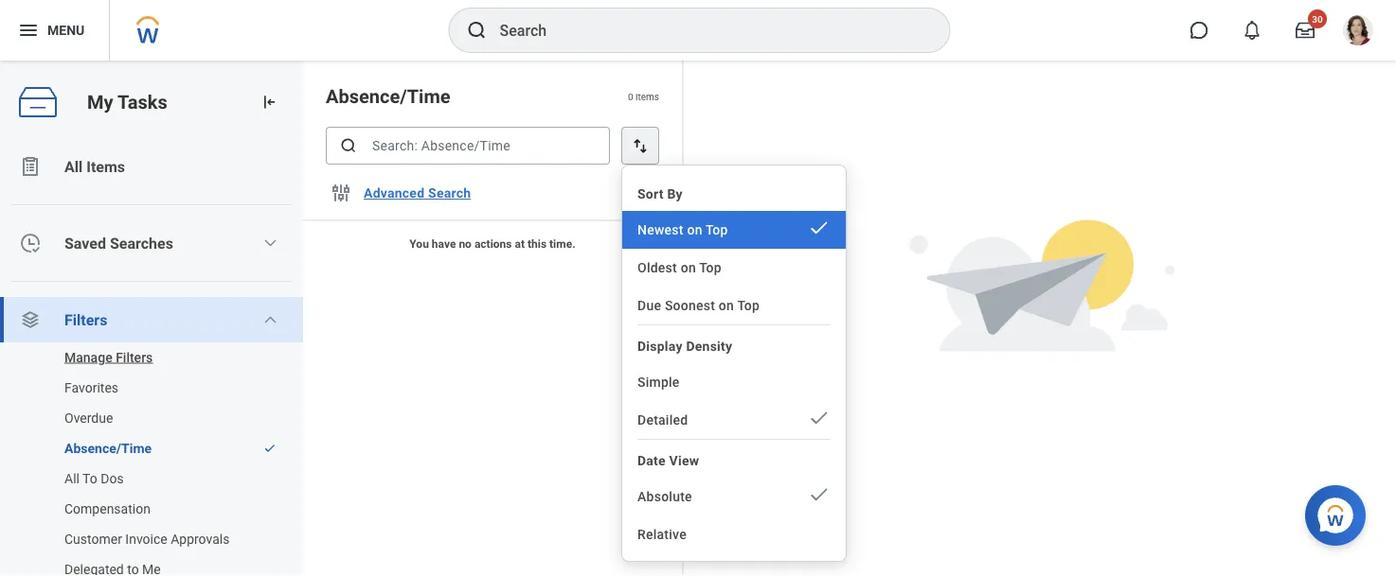 Task type: locate. For each thing, give the bounding box(es) containing it.
check image inside absolute button
[[808, 484, 831, 507]]

manage filters
[[64, 350, 153, 366]]

chevron down image
[[263, 236, 278, 251], [263, 313, 278, 328]]

all left to
[[64, 471, 80, 487]]

oldest
[[638, 260, 677, 276]]

on
[[687, 222, 703, 238], [681, 260, 696, 276], [719, 298, 734, 314]]

0 horizontal spatial search image
[[339, 136, 358, 155]]

absolute
[[638, 489, 692, 505]]

1 horizontal spatial absence/time
[[326, 85, 450, 108]]

2 check image from the top
[[808, 407, 831, 430]]

item list element
[[303, 61, 684, 577]]

items
[[636, 91, 659, 102]]

on right oldest
[[681, 260, 696, 276]]

on for newest
[[687, 222, 703, 238]]

detailed button
[[622, 402, 846, 440]]

manage filters button
[[0, 343, 284, 373]]

at
[[515, 238, 525, 251]]

2 vertical spatial top
[[737, 298, 760, 314]]

inbox large image
[[1296, 21, 1315, 40]]

absence/time
[[326, 85, 450, 108], [64, 441, 152, 457]]

simple button
[[622, 364, 846, 402]]

check image down simple button
[[808, 407, 831, 430]]

actions
[[474, 238, 512, 251]]

absence/time up "search: absence/time" text box
[[326, 85, 450, 108]]

relative
[[638, 527, 687, 543]]

top
[[706, 222, 728, 238], [699, 260, 722, 276], [737, 298, 760, 314]]

0 vertical spatial chevron down image
[[263, 236, 278, 251]]

1 vertical spatial on
[[681, 260, 696, 276]]

sort by
[[638, 186, 683, 202]]

top up oldest on top button
[[706, 222, 728, 238]]

check image for detailed
[[808, 407, 831, 430]]

filters up favorites button
[[116, 350, 153, 366]]

1 vertical spatial all
[[64, 471, 80, 487]]

date
[[638, 453, 666, 469]]

transformation import image
[[260, 93, 279, 112]]

1 vertical spatial absence/time
[[64, 441, 152, 457]]

all inside the all to dos button
[[64, 471, 80, 487]]

filters inside button
[[116, 350, 153, 366]]

top up due soonest on top in the bottom of the page
[[699, 260, 722, 276]]

newest on top button
[[622, 211, 846, 249]]

on right newest
[[687, 222, 703, 238]]

top for oldest on top
[[699, 260, 722, 276]]

1 horizontal spatial search image
[[466, 19, 488, 42]]

my tasks
[[87, 91, 167, 113]]

0 vertical spatial search image
[[466, 19, 488, 42]]

have
[[432, 238, 456, 251]]

on for oldest
[[681, 260, 696, 276]]

1 horizontal spatial filters
[[116, 350, 153, 366]]

list
[[0, 144, 303, 577], [0, 343, 303, 577]]

1 vertical spatial search image
[[339, 136, 358, 155]]

absence/time up dos at left
[[64, 441, 152, 457]]

0 vertical spatial all
[[64, 158, 83, 176]]

filters up the manage
[[64, 311, 107, 329]]

2 all from the top
[[64, 471, 80, 487]]

0 horizontal spatial filters
[[64, 311, 107, 329]]

search image
[[466, 19, 488, 42], [339, 136, 358, 155]]

all to dos button
[[0, 464, 284, 494]]

check image up relative button at the bottom
[[808, 484, 831, 507]]

due
[[638, 298, 661, 314]]

1 vertical spatial top
[[699, 260, 722, 276]]

advanced search button
[[356, 174, 479, 212]]

display density
[[638, 339, 733, 354]]

3 check image from the top
[[808, 484, 831, 507]]

to
[[83, 471, 97, 487]]

check image
[[808, 217, 831, 240], [808, 407, 831, 430], [808, 484, 831, 507]]

all for all to dos
[[64, 471, 80, 487]]

2 chevron down image from the top
[[263, 313, 278, 328]]

compensation
[[64, 502, 151, 517]]

1 vertical spatial filters
[[116, 350, 153, 366]]

advanced search
[[364, 185, 471, 201]]

0 vertical spatial top
[[706, 222, 728, 238]]

sort
[[638, 186, 664, 202]]

customer
[[64, 532, 122, 548]]

clock check image
[[19, 232, 42, 255]]

favorites
[[64, 380, 118, 396]]

0 vertical spatial filters
[[64, 311, 107, 329]]

30 button
[[1285, 9, 1327, 51]]

chevron down image for saved searches
[[263, 236, 278, 251]]

oldest on top button
[[622, 249, 846, 287]]

all left "items"
[[64, 158, 83, 176]]

0 horizontal spatial absence/time
[[64, 441, 152, 457]]

dos
[[101, 471, 124, 487]]

profile logan mcneil image
[[1343, 15, 1374, 49]]

all inside all items 'button'
[[64, 158, 83, 176]]

list containing manage filters
[[0, 343, 303, 577]]

my
[[87, 91, 113, 113]]

tasks
[[117, 91, 167, 113]]

2 list from the top
[[0, 343, 303, 577]]

1 chevron down image from the top
[[263, 236, 278, 251]]

menu
[[47, 22, 85, 38]]

filters
[[64, 311, 107, 329], [116, 350, 153, 366]]

all items
[[64, 158, 125, 176]]

chevron down image inside filters dropdown button
[[263, 313, 278, 328]]

0 vertical spatial on
[[687, 222, 703, 238]]

all
[[64, 158, 83, 176], [64, 471, 80, 487]]

1 check image from the top
[[808, 217, 831, 240]]

Search: Absence/Time text field
[[326, 127, 610, 165]]

check image
[[263, 442, 277, 456]]

check image up oldest on top button
[[808, 217, 831, 240]]

0
[[628, 91, 633, 102]]

2 vertical spatial check image
[[808, 484, 831, 507]]

0 vertical spatial check image
[[808, 217, 831, 240]]

on right soonest
[[719, 298, 734, 314]]

Search Workday  search field
[[500, 9, 911, 51]]

1 vertical spatial check image
[[808, 407, 831, 430]]

1 all from the top
[[64, 158, 83, 176]]

perspective image
[[19, 309, 42, 332]]

1 vertical spatial chevron down image
[[263, 313, 278, 328]]

menu
[[622, 173, 846, 554]]

0 vertical spatial absence/time
[[326, 85, 450, 108]]

1 list from the top
[[0, 144, 303, 577]]

my tasks element
[[0, 61, 303, 577]]

saved
[[64, 234, 106, 252]]

check image inside 'detailed' button
[[808, 407, 831, 430]]

menu button
[[0, 0, 109, 61]]

no
[[459, 238, 472, 251]]

soonest
[[665, 298, 715, 314]]

top down oldest on top button
[[737, 298, 760, 314]]

check image inside newest on top button
[[808, 217, 831, 240]]



Task type: describe. For each thing, give the bounding box(es) containing it.
search
[[428, 185, 471, 201]]

2 vertical spatial on
[[719, 298, 734, 314]]

approvals
[[171, 532, 230, 548]]

sort image
[[631, 136, 650, 155]]

filters button
[[0, 297, 303, 343]]

notifications large image
[[1243, 21, 1262, 40]]

you
[[410, 238, 429, 251]]

list containing all items
[[0, 144, 303, 577]]

all to dos
[[64, 471, 124, 487]]

30
[[1312, 13, 1323, 25]]

absence/time button
[[0, 434, 254, 464]]

check image for newest on top
[[808, 217, 831, 240]]

view
[[669, 453, 699, 469]]

newest
[[638, 222, 684, 238]]

clipboard image
[[19, 155, 42, 178]]

all items button
[[0, 144, 303, 189]]

invoice
[[125, 532, 167, 548]]

you have no actions at this time.
[[410, 238, 576, 251]]

simple
[[638, 375, 680, 390]]

top for newest on top
[[706, 222, 728, 238]]

this
[[528, 238, 547, 251]]

searches
[[110, 234, 173, 252]]

by
[[667, 186, 683, 202]]

customer invoice approvals
[[64, 532, 230, 548]]

chevron down image for filters
[[263, 313, 278, 328]]

configure image
[[330, 182, 352, 205]]

justify image
[[17, 19, 40, 42]]

relative button
[[622, 516, 846, 554]]

favorites button
[[0, 373, 284, 404]]

density
[[686, 339, 733, 354]]

overdue
[[64, 411, 113, 426]]

absolute button
[[622, 478, 846, 516]]

items
[[86, 158, 125, 176]]

detailed
[[638, 413, 688, 428]]

time.
[[549, 238, 576, 251]]

compensation button
[[0, 494, 284, 525]]

advanced
[[364, 185, 425, 201]]

overdue button
[[0, 404, 284, 434]]

manage
[[64, 350, 112, 366]]

menu containing sort by
[[622, 173, 846, 554]]

newest on top
[[638, 222, 728, 238]]

search image inside item list element
[[339, 136, 358, 155]]

absence/time inside item list element
[[326, 85, 450, 108]]

due soonest on top button
[[622, 287, 846, 325]]

workday assistant region
[[1305, 478, 1374, 547]]

check image for absolute
[[808, 484, 831, 507]]

saved searches
[[64, 234, 173, 252]]

0 items
[[628, 91, 659, 102]]

oldest on top
[[638, 260, 722, 276]]

filters inside dropdown button
[[64, 311, 107, 329]]

date view
[[638, 453, 699, 469]]

saved searches button
[[0, 221, 303, 266]]

absence/time inside button
[[64, 441, 152, 457]]

due soonest on top
[[638, 298, 760, 314]]

customer invoice approvals button
[[0, 525, 284, 555]]

display
[[638, 339, 683, 354]]

all for all items
[[64, 158, 83, 176]]



Task type: vqa. For each thing, say whether or not it's contained in the screenshot.
BOOK OPEN icon
no



